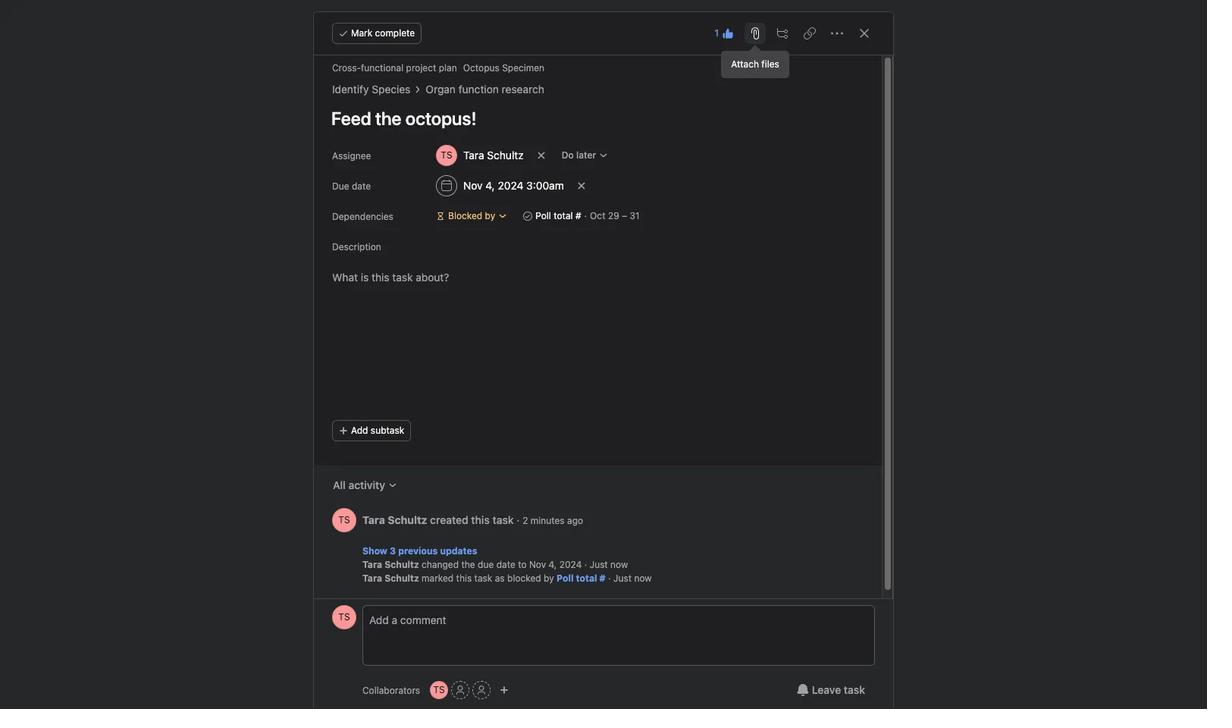 Task type: locate. For each thing, give the bounding box(es) containing it.
date
[[352, 181, 371, 192], [497, 559, 516, 571]]

2 tara schultz link from the top
[[363, 559, 419, 571]]

ts
[[339, 514, 350, 526], [339, 612, 350, 623], [434, 684, 445, 696]]

just
[[590, 559, 608, 571], [614, 573, 632, 584]]

nov 4, 2024 3:00am
[[464, 179, 564, 192]]

1 vertical spatial date
[[497, 559, 516, 571]]

·
[[517, 513, 520, 526], [585, 559, 588, 571], [609, 573, 611, 584]]

add
[[351, 425, 368, 436]]

changed
[[422, 559, 459, 571]]

all activity
[[333, 479, 385, 492]]

0 horizontal spatial #
[[576, 210, 582, 222]]

now
[[611, 559, 628, 571], [635, 573, 652, 584]]

task right the leave
[[844, 684, 866, 697]]

updates
[[440, 546, 478, 557]]

1 horizontal spatial date
[[497, 559, 516, 571]]

nov inside dropdown button
[[464, 179, 483, 192]]

1 vertical spatial poll
[[557, 573, 574, 584]]

research
[[502, 83, 545, 96]]

1 vertical spatial ·
[[585, 559, 588, 571]]

leave
[[812, 684, 842, 697]]

1 button
[[711, 23, 739, 44]]

assignee
[[332, 150, 371, 162]]

0 horizontal spatial ·
[[517, 513, 520, 526]]

3:00am
[[527, 179, 564, 192]]

date right due
[[352, 181, 371, 192]]

2 vertical spatial tara schultz link
[[363, 573, 419, 584]]

total left oct
[[554, 210, 573, 222]]

· right poll total # link
[[609, 573, 611, 584]]

leave task
[[812, 684, 866, 697]]

total down the show 3 previous updates button
[[576, 573, 598, 584]]

date up as
[[497, 559, 516, 571]]

leave task button
[[787, 677, 876, 704]]

1 vertical spatial by
[[544, 573, 554, 584]]

0 horizontal spatial by
[[485, 210, 496, 222]]

0 vertical spatial nov
[[464, 179, 483, 192]]

functional
[[361, 62, 404, 74]]

2024 left 3:00am on the left of page
[[498, 179, 524, 192]]

task down due
[[475, 573, 493, 584]]

1 vertical spatial total
[[576, 573, 598, 584]]

blocked by button
[[429, 206, 515, 227]]

by
[[485, 210, 496, 222], [544, 573, 554, 584]]

0 vertical spatial tara schultz link
[[363, 513, 427, 526]]

cross-functional project plan octopus specimen
[[332, 62, 545, 74]]

4, down tara schultz
[[486, 179, 495, 192]]

0 vertical spatial date
[[352, 181, 371, 192]]

0 vertical spatial ts button
[[332, 508, 357, 533]]

1 horizontal spatial #
[[600, 573, 606, 584]]

add or remove collaborators image
[[500, 686, 509, 695]]

1 horizontal spatial total
[[576, 573, 598, 584]]

2 horizontal spatial ·
[[609, 573, 611, 584]]

tara schultz link
[[363, 513, 427, 526], [363, 559, 419, 571], [363, 573, 419, 584]]

2024 inside dropdown button
[[498, 179, 524, 192]]

nov right to
[[530, 559, 546, 571]]

add subtask
[[351, 425, 405, 436]]

# left oct
[[576, 210, 582, 222]]

0 vertical spatial just
[[590, 559, 608, 571]]

poll down 3:00am on the left of page
[[536, 210, 551, 222]]

more actions for this task image
[[832, 27, 844, 39]]

0 horizontal spatial now
[[611, 559, 628, 571]]

ts inside main content
[[339, 514, 350, 526]]

· left 2
[[517, 513, 520, 526]]

identify
[[332, 83, 369, 96]]

4,
[[486, 179, 495, 192], [549, 559, 557, 571]]

2 vertical spatial task
[[844, 684, 866, 697]]

1 horizontal spatial nov
[[530, 559, 546, 571]]

0 vertical spatial ts
[[339, 514, 350, 526]]

subtask
[[371, 425, 405, 436]]

tara schultz link for changed the due date to
[[363, 559, 419, 571]]

ts button
[[332, 508, 357, 533], [332, 605, 357, 630], [430, 681, 449, 700]]

tara schultz created this task · 2 minutes ago
[[363, 513, 584, 526]]

1 vertical spatial 4,
[[549, 559, 557, 571]]

this
[[472, 513, 490, 526], [456, 573, 472, 584]]

blocked
[[508, 573, 542, 584]]

marked
[[422, 573, 454, 584]]

0 vertical spatial poll
[[536, 210, 551, 222]]

0 vertical spatial #
[[576, 210, 582, 222]]

1 vertical spatial #
[[600, 573, 606, 584]]

cross-functional project plan link
[[332, 62, 457, 74]]

0 vertical spatial now
[[611, 559, 628, 571]]

· up poll total # link
[[585, 559, 588, 571]]

2024 up poll total # link
[[560, 559, 582, 571]]

this down 'the'
[[456, 573, 472, 584]]

task
[[493, 513, 514, 526], [475, 573, 493, 584], [844, 684, 866, 697]]

task left 2
[[493, 513, 514, 526]]

organ function research
[[426, 83, 545, 96]]

0 horizontal spatial total
[[554, 210, 573, 222]]

0 horizontal spatial nov
[[464, 179, 483, 192]]

1 horizontal spatial poll
[[557, 573, 574, 584]]

dependencies
[[332, 211, 394, 222]]

due
[[478, 559, 494, 571]]

#
[[576, 210, 582, 222], [600, 573, 606, 584]]

organ function research link
[[426, 81, 545, 98]]

as
[[495, 573, 505, 584]]

1 vertical spatial this
[[456, 573, 472, 584]]

nov
[[464, 179, 483, 192], [530, 559, 546, 571]]

plan
[[439, 62, 457, 74]]

0 vertical spatial 2024
[[498, 179, 524, 192]]

4, right to
[[549, 559, 557, 571]]

1 horizontal spatial 2024
[[560, 559, 582, 571]]

tara schultz link for marked this task as blocked by
[[363, 573, 419, 584]]

1 horizontal spatial just
[[614, 573, 632, 584]]

collaborators
[[363, 685, 420, 696]]

4, inside show 3 previous updates tara schultz changed the due date to nov 4, 2024 · just now tara schultz marked this task as blocked by poll total # · just now
[[549, 559, 557, 571]]

0 vertical spatial by
[[485, 210, 496, 222]]

2
[[523, 515, 528, 526]]

nov up the blocked by at top left
[[464, 179, 483, 192]]

–
[[622, 210, 628, 222]]

poll right blocked
[[557, 573, 574, 584]]

due date
[[332, 181, 371, 192]]

this right created
[[472, 513, 490, 526]]

31
[[630, 210, 640, 222]]

1 horizontal spatial 4,
[[549, 559, 557, 571]]

main content inside feed the octopus! 'dialog'
[[314, 55, 882, 605]]

1 vertical spatial nov
[[530, 559, 546, 571]]

remove assignee image
[[537, 151, 546, 160]]

1 horizontal spatial by
[[544, 573, 554, 584]]

1 vertical spatial task
[[475, 573, 493, 584]]

1 vertical spatial 2024
[[560, 559, 582, 571]]

3 tara schultz link from the top
[[363, 573, 419, 584]]

main content containing identify species
[[314, 55, 882, 605]]

1 vertical spatial now
[[635, 573, 652, 584]]

2024
[[498, 179, 524, 192], [560, 559, 582, 571]]

to
[[518, 559, 527, 571]]

tara inside dropdown button
[[464, 149, 485, 162]]

ago
[[568, 515, 584, 526]]

0 vertical spatial 4,
[[486, 179, 495, 192]]

add subtask button
[[332, 420, 411, 442]]

show 3 previous updates button
[[314, 539, 882, 558]]

1 vertical spatial tara schultz link
[[363, 559, 419, 571]]

0 horizontal spatial 4,
[[486, 179, 495, 192]]

specimen
[[502, 62, 545, 74]]

poll
[[536, 210, 551, 222], [557, 573, 574, 584]]

add subtask image
[[777, 27, 789, 39]]

0 horizontal spatial 2024
[[498, 179, 524, 192]]

1 vertical spatial just
[[614, 573, 632, 584]]

schultz
[[487, 149, 524, 162], [388, 513, 427, 526], [385, 559, 419, 571], [385, 573, 419, 584]]

tara
[[464, 149, 485, 162], [363, 513, 385, 526], [363, 559, 382, 571], [363, 573, 382, 584]]

# down the show 3 previous updates button
[[600, 573, 606, 584]]

main content
[[314, 55, 882, 605]]

total
[[554, 210, 573, 222], [576, 573, 598, 584]]



Task type: describe. For each thing, give the bounding box(es) containing it.
oct 29 – 31
[[590, 210, 640, 222]]

blocked
[[448, 210, 483, 222]]

attachments: add a file to this task, feed the octopus! image
[[750, 27, 762, 39]]

0 horizontal spatial poll
[[536, 210, 551, 222]]

tara schultz
[[464, 149, 524, 162]]

function
[[459, 83, 499, 96]]

tara schultz button
[[429, 142, 531, 169]]

1 vertical spatial ts button
[[332, 605, 357, 630]]

total inside show 3 previous updates tara schultz changed the due date to nov 4, 2024 · just now tara schultz marked this task as blocked by poll total # · just now
[[576, 573, 598, 584]]

species
[[372, 83, 411, 96]]

octopus
[[463, 62, 500, 74]]

identify species
[[332, 83, 411, 96]]

2 vertical spatial ·
[[609, 573, 611, 584]]

due
[[332, 181, 349, 192]]

copy task link image
[[804, 27, 816, 39]]

1
[[715, 27, 719, 39]]

3
[[390, 546, 396, 557]]

2 vertical spatial ts button
[[430, 681, 449, 700]]

clear due date image
[[577, 181, 586, 190]]

all activity button
[[323, 472, 407, 499]]

nov 4, 2024 3:00am button
[[429, 172, 571, 200]]

date inside show 3 previous updates tara schultz changed the due date to nov 4, 2024 · just now tara schultz marked this task as blocked by poll total # · just now
[[497, 559, 516, 571]]

29
[[608, 210, 620, 222]]

activity
[[349, 479, 385, 492]]

description
[[332, 241, 382, 253]]

files
[[762, 58, 780, 70]]

0 horizontal spatial date
[[352, 181, 371, 192]]

attach
[[732, 58, 760, 70]]

complete
[[375, 27, 415, 39]]

# inside show 3 previous updates tara schultz changed the due date to nov 4, 2024 · just now tara schultz marked this task as blocked by poll total # · just now
[[600, 573, 606, 584]]

later
[[577, 149, 597, 161]]

0 vertical spatial total
[[554, 210, 573, 222]]

cross-
[[332, 62, 361, 74]]

do later button
[[555, 145, 616, 166]]

do
[[562, 149, 574, 161]]

1 horizontal spatial ·
[[585, 559, 588, 571]]

this inside show 3 previous updates tara schultz changed the due date to nov 4, 2024 · just now tara schultz marked this task as blocked by poll total # · just now
[[456, 573, 472, 584]]

previous
[[399, 546, 438, 557]]

minutes
[[531, 515, 565, 526]]

0 horizontal spatial just
[[590, 559, 608, 571]]

poll inside show 3 previous updates tara schultz changed the due date to nov 4, 2024 · just now tara schultz marked this task as blocked by poll total # · just now
[[557, 573, 574, 584]]

attach files tooltip
[[722, 47, 789, 77]]

show 3 previous updates tara schultz changed the due date to nov 4, 2024 · just now tara schultz marked this task as blocked by poll total # · just now
[[363, 546, 652, 584]]

attach files
[[732, 58, 780, 70]]

1 horizontal spatial now
[[635, 573, 652, 584]]

4, inside nov 4, 2024 3:00am dropdown button
[[486, 179, 495, 192]]

task inside button
[[844, 684, 866, 697]]

blocked by
[[448, 210, 496, 222]]

mark complete
[[351, 27, 415, 39]]

2 vertical spatial ts
[[434, 684, 445, 696]]

task inside show 3 previous updates tara schultz changed the due date to nov 4, 2024 · just now tara schultz marked this task as blocked by poll total # · just now
[[475, 573, 493, 584]]

poll total # link
[[557, 573, 606, 584]]

1 tara schultz link from the top
[[363, 513, 427, 526]]

by inside dropdown button
[[485, 210, 496, 222]]

all
[[333, 479, 346, 492]]

collapse task pane image
[[859, 27, 871, 39]]

0 vertical spatial task
[[493, 513, 514, 526]]

0 vertical spatial ·
[[517, 513, 520, 526]]

2024 inside show 3 previous updates tara schultz changed the due date to nov 4, 2024 · just now tara schultz marked this task as blocked by poll total # · just now
[[560, 559, 582, 571]]

schultz inside tara schultz dropdown button
[[487, 149, 524, 162]]

identify species link
[[332, 81, 411, 98]]

created
[[430, 513, 469, 526]]

mark
[[351, 27, 373, 39]]

organ
[[426, 83, 456, 96]]

the
[[462, 559, 476, 571]]

nov inside show 3 previous updates tara schultz changed the due date to nov 4, 2024 · just now tara schultz marked this task as blocked by poll total # · just now
[[530, 559, 546, 571]]

0 vertical spatial this
[[472, 513, 490, 526]]

Task Name text field
[[322, 101, 864, 136]]

oct
[[590, 210, 606, 222]]

show
[[363, 546, 388, 557]]

mark complete button
[[332, 23, 422, 44]]

octopus specimen link
[[463, 62, 545, 74]]

do later
[[562, 149, 597, 161]]

by inside show 3 previous updates tara schultz changed the due date to nov 4, 2024 · just now tara schultz marked this task as blocked by poll total # · just now
[[544, 573, 554, 584]]

1 vertical spatial ts
[[339, 612, 350, 623]]

feed the octopus! dialog
[[314, 12, 894, 709]]

poll total #
[[536, 210, 582, 222]]

project
[[406, 62, 437, 74]]



Task type: vqa. For each thing, say whether or not it's contained in the screenshot.
Ap inside button
no



